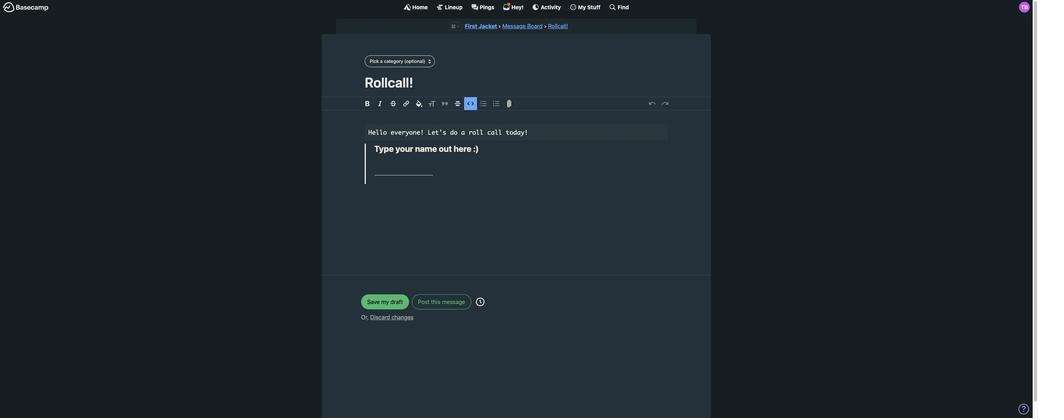 Task type: locate. For each thing, give the bounding box(es) containing it.
2 › from the left
[[544, 23, 547, 29]]

or, discard changes
[[361, 314, 414, 321]]

post this message button
[[412, 295, 472, 310]]

discard
[[370, 314, 390, 321]]

activity
[[541, 4, 561, 10]]

› right board
[[544, 23, 547, 29]]

lineup link
[[437, 4, 463, 11]]

a inside write away… text field
[[461, 129, 465, 136]]

your
[[396, 144, 413, 154]]

first jacket link
[[465, 23, 497, 29]]

discard changes link
[[370, 314, 414, 321]]

pick a category (optional) button
[[365, 56, 435, 67]]

hey! button
[[503, 3, 524, 11]]

activity link
[[532, 4, 561, 11]]

1 horizontal spatial ›
[[544, 23, 547, 29]]

›
[[499, 23, 501, 29], [544, 23, 547, 29]]

stuff
[[588, 4, 601, 10]]

1 vertical spatial a
[[461, 129, 465, 136]]

my
[[578, 4, 586, 10]]

› right jacket on the top left of page
[[499, 23, 501, 29]]

pings
[[480, 4, 495, 10]]

my
[[381, 299, 389, 305]]

save my draft button
[[361, 295, 409, 310]]

a right do
[[461, 129, 465, 136]]

0 horizontal spatial ›
[[499, 23, 501, 29]]

Write away… text field
[[343, 111, 690, 266]]

0 horizontal spatial a
[[380, 58, 383, 64]]

message
[[442, 299, 465, 305]]

home
[[413, 4, 428, 10]]

type your name out here :)
[[375, 144, 479, 154]]

today!
[[506, 129, 528, 136]]

a right pick
[[380, 58, 383, 64]]

0 vertical spatial a
[[380, 58, 383, 64]]

first jacket
[[465, 23, 497, 29]]

post
[[418, 299, 430, 305]]

a
[[380, 58, 383, 64], [461, 129, 465, 136]]

:)
[[474, 144, 479, 154]]

category
[[384, 58, 403, 64]]

name
[[415, 144, 437, 154]]

hello
[[369, 129, 387, 136]]

pick
[[370, 58, 379, 64]]

jacket
[[479, 23, 497, 29]]

main element
[[0, 0, 1033, 14]]

my stuff
[[578, 4, 601, 10]]

1 horizontal spatial a
[[461, 129, 465, 136]]

board
[[528, 23, 543, 29]]

message
[[503, 23, 526, 29]]

everyone!
[[391, 129, 424, 136]]

save my draft
[[367, 299, 403, 305]]

rollcall!
[[548, 23, 568, 29]]



Task type: vqa. For each thing, say whether or not it's contained in the screenshot.
Lineup link
yes



Task type: describe. For each thing, give the bounding box(es) containing it.
draft
[[391, 299, 403, 305]]

call
[[488, 129, 502, 136]]

post this message
[[418, 299, 465, 305]]

roll
[[469, 129, 484, 136]]

tyler black image
[[1020, 2, 1030, 13]]

or,
[[361, 314, 369, 321]]

save
[[367, 299, 380, 305]]

hello everyone! let's do a roll call today!
[[369, 129, 528, 136]]

pings button
[[471, 4, 495, 11]]

hey!
[[512, 4, 524, 10]]

my stuff button
[[570, 4, 601, 11]]

message board link
[[503, 23, 543, 29]]

here
[[454, 144, 472, 154]]

find button
[[609, 4, 629, 11]]

type
[[375, 144, 394, 154]]

out
[[439, 144, 452, 154]]

a inside pick a category (optional) button
[[380, 58, 383, 64]]

schedule this to post later image
[[476, 298, 485, 307]]

rollcall! link
[[548, 23, 568, 29]]

find
[[618, 4, 629, 10]]

changes
[[392, 314, 414, 321]]

1 › from the left
[[499, 23, 501, 29]]

switch accounts image
[[3, 2, 49, 13]]

(optional)
[[405, 58, 425, 64]]

home link
[[404, 4, 428, 11]]

this
[[431, 299, 441, 305]]

let's
[[428, 129, 447, 136]]

do
[[450, 129, 458, 136]]

lineup
[[445, 4, 463, 10]]

first
[[465, 23, 477, 29]]

Type a title… text field
[[365, 74, 668, 90]]

pick a category (optional)
[[370, 58, 425, 64]]

› message board › rollcall!
[[499, 23, 568, 29]]



